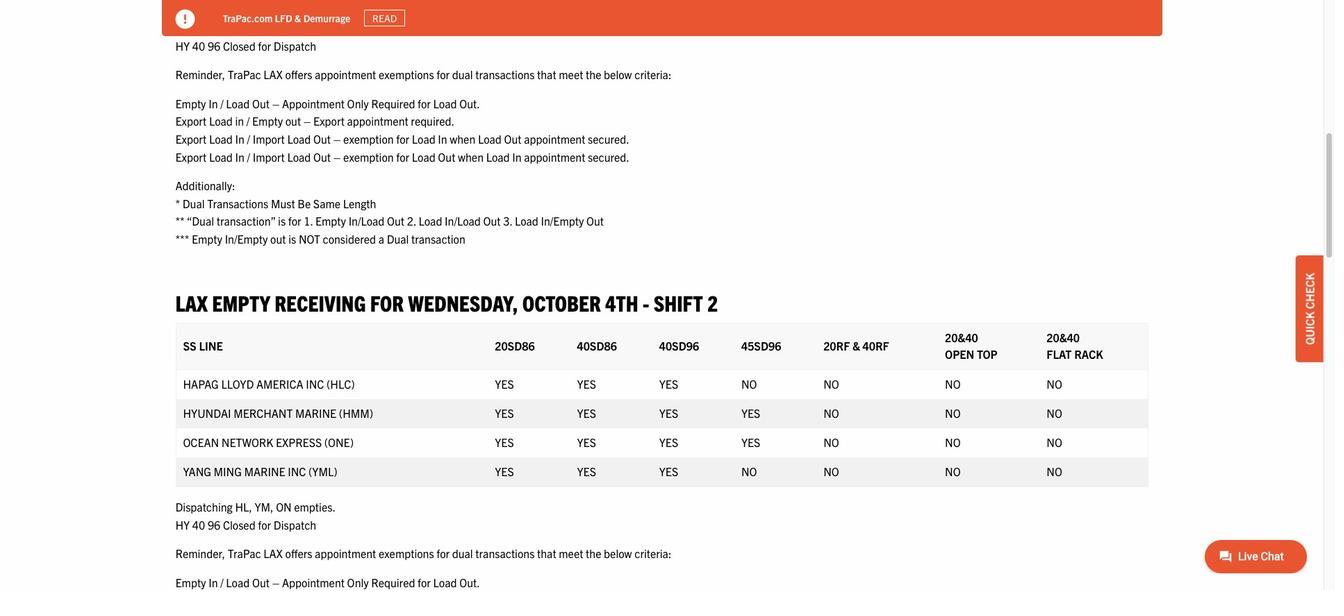 Task type: locate. For each thing, give the bounding box(es) containing it.
0 vertical spatial reminder,
[[176, 68, 225, 81]]

0 vertical spatial dispatching
[[176, 21, 233, 35]]

2 exemptions from the top
[[379, 547, 434, 561]]

marine for ming
[[244, 465, 285, 479]]

0 vertical spatial exemption
[[343, 132, 394, 146]]

hyundai
[[183, 407, 231, 420]]

appointment inside empty in / load out – appointment only required for load out. export load in / empty out – export appointment required. export load in / import load out – exemption for load in when load out appointment secured. export load in / import load out – exemption for load out when load in appointment secured.
[[282, 96, 345, 110]]

lfd
[[275, 12, 292, 24]]

lloyd
[[221, 377, 254, 391]]

1 vertical spatial marine
[[244, 465, 285, 479]]

1 horizontal spatial 20&40
[[1047, 331, 1080, 345]]

1 criteria: from the top
[[635, 68, 672, 81]]

below
[[604, 68, 632, 81], [604, 547, 632, 561]]

on
[[276, 21, 292, 35], [276, 500, 292, 514]]

0 vertical spatial dual
[[452, 68, 473, 81]]

0 vertical spatial below
[[604, 68, 632, 81]]

meet
[[559, 68, 583, 81], [559, 547, 583, 561]]

only for empty in / load out – appointment only required for load out.
[[347, 576, 369, 590]]

appointment
[[282, 96, 345, 110], [282, 576, 345, 590]]

& right lfd
[[295, 12, 301, 24]]

lax up empty in / load out – appointment only required for load out.
[[264, 547, 283, 561]]

when
[[450, 132, 476, 146], [458, 150, 484, 164]]

0 vertical spatial that
[[537, 68, 557, 81]]

1 vertical spatial when
[[458, 150, 484, 164]]

1 vertical spatial hy
[[176, 518, 190, 532]]

1 vertical spatial dual
[[452, 547, 473, 561]]

0 vertical spatial offers
[[285, 68, 312, 81]]

wednesday,
[[408, 289, 518, 316]]

required for empty in / load out – appointment only required for load out.
[[371, 576, 415, 590]]

marine
[[295, 407, 337, 420], [244, 465, 285, 479]]

0 vertical spatial inc
[[306, 377, 324, 391]]

1 vertical spatial that
[[537, 547, 557, 561]]

1 empties. from the top
[[294, 21, 336, 35]]

0 vertical spatial on
[[276, 21, 292, 35]]

yes
[[495, 377, 514, 391], [577, 377, 596, 391], [659, 377, 679, 391], [495, 407, 514, 420], [577, 407, 596, 420], [659, 407, 679, 420], [742, 407, 761, 420], [495, 436, 514, 450], [577, 436, 596, 450], [659, 436, 679, 450], [742, 436, 761, 450], [495, 465, 514, 479], [577, 465, 596, 479], [659, 465, 679, 479]]

1 horizontal spatial marine
[[295, 407, 337, 420]]

check
[[1303, 273, 1317, 309]]

1 vertical spatial secured.
[[588, 150, 630, 164]]

out.
[[460, 96, 480, 110], [460, 576, 480, 590]]

ym, left lfd
[[255, 21, 274, 35]]

1 hl, from the top
[[235, 21, 252, 35]]

only
[[347, 96, 369, 110], [347, 576, 369, 590]]

1 that from the top
[[537, 68, 557, 81]]

out
[[252, 96, 270, 110], [314, 132, 331, 146], [504, 132, 522, 146], [314, 150, 331, 164], [438, 150, 456, 164], [387, 214, 405, 228], [483, 214, 501, 228], [587, 214, 604, 228], [252, 576, 270, 590]]

40
[[192, 39, 205, 53], [192, 518, 205, 532]]

1 vertical spatial on
[[276, 500, 292, 514]]

yang
[[183, 465, 211, 479]]

2 on from the top
[[276, 500, 292, 514]]

lax down lfd
[[264, 68, 283, 81]]

1 horizontal spatial in/empty
[[541, 214, 584, 228]]

in/empty right 3.
[[541, 214, 584, 228]]

20&40 up flat
[[1047, 331, 1080, 345]]

20&40 inside 20&40 flat rack
[[1047, 331, 1080, 345]]

0 horizontal spatial in/load
[[349, 214, 385, 228]]

2 appointment from the top
[[282, 576, 345, 590]]

dual right * on the left of the page
[[183, 197, 205, 210]]

40 down solid icon
[[192, 39, 205, 53]]

1 transactions from the top
[[476, 68, 535, 81]]

empty
[[176, 96, 206, 110], [252, 114, 283, 128], [316, 214, 346, 228], [192, 232, 222, 246], [176, 576, 206, 590]]

1 vertical spatial 96
[[208, 518, 221, 532]]

0 horizontal spatial &
[[295, 12, 301, 24]]

/
[[220, 96, 224, 110], [247, 114, 250, 128], [247, 132, 250, 146], [247, 150, 250, 164], [220, 576, 224, 590]]

empties.
[[294, 21, 336, 35], [294, 500, 336, 514]]

inc
[[306, 377, 324, 391], [288, 465, 306, 479]]

lax
[[264, 68, 283, 81], [176, 289, 208, 316], [264, 547, 283, 561]]

exemptions
[[379, 68, 434, 81], [379, 547, 434, 561]]

1 vertical spatial out.
[[460, 576, 480, 590]]

40sd96
[[659, 339, 699, 353]]

required.
[[411, 114, 455, 128]]

closed down ming
[[223, 518, 256, 532]]

dual right a
[[387, 232, 409, 246]]

load
[[226, 96, 250, 110], [433, 96, 457, 110], [209, 114, 233, 128], [209, 132, 233, 146], [287, 132, 311, 146], [412, 132, 436, 146], [478, 132, 502, 146], [209, 150, 233, 164], [287, 150, 311, 164], [412, 150, 436, 164], [486, 150, 510, 164], [419, 214, 442, 228], [515, 214, 539, 228], [226, 576, 250, 590], [433, 576, 457, 590]]

closed
[[223, 39, 256, 53], [223, 518, 256, 532]]

ym,
[[255, 21, 274, 35], [255, 500, 274, 514]]

hl, down ming
[[235, 500, 252, 514]]

1 vertical spatial below
[[604, 547, 632, 561]]

0 vertical spatial when
[[450, 132, 476, 146]]

merchant
[[234, 407, 293, 420]]

1 vertical spatial hl,
[[235, 500, 252, 514]]

40 down yang
[[192, 518, 205, 532]]

1 vertical spatial inc
[[288, 465, 306, 479]]

1 vertical spatial meet
[[559, 547, 583, 561]]

1 required from the top
[[371, 96, 415, 110]]

appointment
[[315, 68, 376, 81], [347, 114, 409, 128], [524, 132, 586, 146], [524, 150, 586, 164], [315, 547, 376, 561]]

2 empties. from the top
[[294, 500, 336, 514]]

in/load up transaction
[[445, 214, 481, 228]]

1 ym, from the top
[[255, 21, 274, 35]]

0 vertical spatial required
[[371, 96, 415, 110]]

reminder, trapac lax offers appointment exemptions for dual transactions that meet the below criteria:
[[176, 68, 672, 81], [176, 547, 672, 561]]

2 below from the top
[[604, 547, 632, 561]]

20&40 up open
[[945, 331, 979, 345]]

empties. right lfd
[[294, 21, 336, 35]]

secured.
[[588, 132, 630, 146], [588, 150, 630, 164]]

2 only from the top
[[347, 576, 369, 590]]

0 vertical spatial import
[[253, 132, 285, 146]]

in/load down "length"
[[349, 214, 385, 228]]

inc left (hlc)
[[306, 377, 324, 391]]

appointment for empty in / load out – appointment only required for load out. export load in / empty out – export appointment required. export load in / import load out – exemption for load in when load out appointment secured. export load in / import load out – exemption for load out when load in appointment secured.
[[282, 96, 345, 110]]

&
[[295, 12, 301, 24], [853, 339, 861, 353]]

rack
[[1075, 348, 1104, 361]]

2 dispatch from the top
[[274, 518, 316, 532]]

1 vertical spatial exemptions
[[379, 547, 434, 561]]

20&40
[[945, 331, 979, 345], [1047, 331, 1080, 345]]

hy
[[176, 39, 190, 53], [176, 518, 190, 532]]

1 vertical spatial closed
[[223, 518, 256, 532]]

that
[[537, 68, 557, 81], [537, 547, 557, 561]]

0 vertical spatial marine
[[295, 407, 337, 420]]

0 vertical spatial empties.
[[294, 21, 336, 35]]

1 vertical spatial reminder, trapac lax offers appointment exemptions for dual transactions that meet the below criteria:
[[176, 547, 672, 561]]

marine up express
[[295, 407, 337, 420]]

lax empty receiving           for wednesday, october 4th              - shift 2
[[176, 289, 718, 316]]

1 horizontal spatial is
[[289, 232, 296, 246]]

transaction"
[[217, 214, 276, 228]]

0 vertical spatial trapac
[[228, 68, 261, 81]]

1 horizontal spatial in/load
[[445, 214, 481, 228]]

offers down trapac.com lfd & demurrage
[[285, 68, 312, 81]]

dual
[[183, 197, 205, 210], [387, 232, 409, 246]]

dispatch down (yml)
[[274, 518, 316, 532]]

out
[[285, 114, 301, 128], [270, 232, 286, 246]]

on down yang ming marine inc (yml)
[[276, 500, 292, 514]]

2 that from the top
[[537, 547, 557, 561]]

marine down ocean network express (one)
[[244, 465, 285, 479]]

1 only from the top
[[347, 96, 369, 110]]

dispatch down trapac.com lfd & demurrage
[[274, 39, 316, 53]]

exemption
[[343, 132, 394, 146], [343, 150, 394, 164]]

2 20&40 from the left
[[1047, 331, 1080, 345]]

0 vertical spatial dispatch
[[274, 39, 316, 53]]

empties. down (yml)
[[294, 500, 336, 514]]

0 vertical spatial &
[[295, 12, 301, 24]]

1 vertical spatial exemption
[[343, 150, 394, 164]]

0 vertical spatial 40
[[192, 39, 205, 53]]

open
[[945, 348, 975, 361]]

hl, left lfd
[[235, 21, 252, 35]]

0 vertical spatial hy
[[176, 39, 190, 53]]

0 vertical spatial out.
[[460, 96, 480, 110]]

0 vertical spatial criteria:
[[635, 68, 672, 81]]

0 vertical spatial exemptions
[[379, 68, 434, 81]]

2 in/load from the left
[[445, 214, 481, 228]]

0 vertical spatial transactions
[[476, 68, 535, 81]]

shift
[[654, 289, 703, 316]]

empty
[[212, 289, 270, 316]]

1 vertical spatial ym,
[[255, 500, 274, 514]]

1 vertical spatial trapac
[[228, 547, 261, 561]]

1 in/load from the left
[[349, 214, 385, 228]]

0 vertical spatial reminder, trapac lax offers appointment exemptions for dual transactions that meet the below criteria:
[[176, 68, 672, 81]]

1 vertical spatial required
[[371, 576, 415, 590]]

read
[[372, 12, 397, 24]]

yang ming marine inc (yml)
[[183, 465, 338, 479]]

in
[[209, 96, 218, 110], [235, 132, 245, 146], [438, 132, 447, 146], [235, 150, 245, 164], [512, 150, 522, 164], [209, 576, 218, 590]]

1 import from the top
[[253, 132, 285, 146]]

1 vertical spatial out
[[270, 232, 286, 246]]

0 vertical spatial dispatching hl, ym, on empties. hy 40 96 closed for dispatch
[[176, 21, 336, 53]]

1 vertical spatial only
[[347, 576, 369, 590]]

1 below from the top
[[604, 68, 632, 81]]

0 vertical spatial ym,
[[255, 21, 274, 35]]

1 vertical spatial empties.
[[294, 500, 336, 514]]

1 vertical spatial dispatch
[[274, 518, 316, 532]]

ym, down yang ming marine inc (yml)
[[255, 500, 274, 514]]

0 vertical spatial out
[[285, 114, 301, 128]]

1 vertical spatial reminder,
[[176, 547, 225, 561]]

0 vertical spatial only
[[347, 96, 369, 110]]

0 vertical spatial meet
[[559, 68, 583, 81]]

0 horizontal spatial marine
[[244, 465, 285, 479]]

1 dispatching from the top
[[176, 21, 233, 35]]

& right "20rf"
[[853, 339, 861, 353]]

2 meet from the top
[[559, 547, 583, 561]]

1 vertical spatial import
[[253, 150, 285, 164]]

1 reminder, trapac lax offers appointment exemptions for dual transactions that meet the below criteria: from the top
[[176, 68, 672, 81]]

0 horizontal spatial is
[[278, 214, 286, 228]]

offers
[[285, 68, 312, 81], [285, 547, 312, 561]]

1 horizontal spatial dual
[[387, 232, 409, 246]]

1 vertical spatial dispatching hl, ym, on empties. hy 40 96 closed for dispatch
[[176, 500, 336, 532]]

required inside empty in / load out – appointment only required for load out. export load in / empty out – export appointment required. export load in / import load out – exemption for load in when load out appointment secured. export load in / import load out – exemption for load out when load in appointment secured.
[[371, 96, 415, 110]]

1 vertical spatial 40
[[192, 518, 205, 532]]

1 vertical spatial in/empty
[[225, 232, 268, 246]]

out. inside empty in / load out – appointment only required for load out. export load in / empty out – export appointment required. export load in / import load out – exemption for load in when load out appointment secured. export load in / import load out – exemption for load out when load in appointment secured.
[[460, 96, 480, 110]]

0 vertical spatial the
[[586, 68, 602, 81]]

inc left (yml)
[[288, 465, 306, 479]]

(one)
[[324, 436, 354, 450]]

***
[[176, 232, 189, 246]]

is left not in the left of the page
[[289, 232, 296, 246]]

"dual
[[187, 214, 214, 228]]

hl,
[[235, 21, 252, 35], [235, 500, 252, 514]]

required
[[371, 96, 415, 110], [371, 576, 415, 590]]

criteria:
[[635, 68, 672, 81], [635, 547, 672, 561]]

1 vertical spatial &
[[853, 339, 861, 353]]

trapac
[[228, 68, 261, 81], [228, 547, 261, 561]]

is down must
[[278, 214, 286, 228]]

2 required from the top
[[371, 576, 415, 590]]

quick check link
[[1296, 256, 1324, 363]]

0 vertical spatial appointment
[[282, 96, 345, 110]]

2 dual from the top
[[452, 547, 473, 561]]

0 vertical spatial closed
[[223, 39, 256, 53]]

only inside empty in / load out – appointment only required for load out. export load in / empty out – export appointment required. export load in / import load out – exemption for load in when load out appointment secured. export load in / import load out – exemption for load out when load in appointment secured.
[[347, 96, 369, 110]]

1 20&40 from the left
[[945, 331, 979, 345]]

2 out. from the top
[[460, 576, 480, 590]]

0 horizontal spatial dual
[[183, 197, 205, 210]]

20&40 inside 20&40 open top
[[945, 331, 979, 345]]

out left not in the left of the page
[[270, 232, 286, 246]]

40rf
[[863, 339, 890, 353]]

reminder,
[[176, 68, 225, 81], [176, 547, 225, 561]]

0 vertical spatial hl,
[[235, 21, 252, 35]]

2.
[[407, 214, 416, 228]]

20&40 for open
[[945, 331, 979, 345]]

1 vertical spatial appointment
[[282, 576, 345, 590]]

0 vertical spatial 96
[[208, 39, 221, 53]]

1 out. from the top
[[460, 96, 480, 110]]

1 vertical spatial transactions
[[476, 547, 535, 561]]

closed down trapac.com
[[223, 39, 256, 53]]

lax up ss
[[176, 289, 208, 316]]

1 vertical spatial offers
[[285, 547, 312, 561]]

hapag lloyd america inc (hlc)
[[183, 377, 355, 391]]

on right trapac.com
[[276, 21, 292, 35]]

hy down solid icon
[[176, 39, 190, 53]]

2 offers from the top
[[285, 547, 312, 561]]

additionally:
[[176, 179, 235, 193]]

1 appointment from the top
[[282, 96, 345, 110]]

0 horizontal spatial 20&40
[[945, 331, 979, 345]]

1 dual from the top
[[452, 68, 473, 81]]

1 on from the top
[[276, 21, 292, 35]]

0 vertical spatial in/empty
[[541, 214, 584, 228]]

hy down yang
[[176, 518, 190, 532]]

dispatching hl, ym, on empties. hy 40 96 closed for dispatch
[[176, 21, 336, 53], [176, 500, 336, 532]]

in/empty down transaction"
[[225, 232, 268, 246]]

–
[[272, 96, 280, 110], [304, 114, 311, 128], [333, 132, 341, 146], [333, 150, 341, 164], [272, 576, 280, 590]]

dispatch
[[274, 39, 316, 53], [274, 518, 316, 532]]

1 vertical spatial criteria:
[[635, 547, 672, 561]]

0 vertical spatial secured.
[[588, 132, 630, 146]]

2 vertical spatial lax
[[264, 547, 283, 561]]

ss
[[183, 339, 197, 353]]

1 vertical spatial the
[[586, 547, 602, 561]]

out right the in
[[285, 114, 301, 128]]

a
[[379, 232, 384, 246]]

2 dispatching from the top
[[176, 500, 233, 514]]

1 vertical spatial dispatching
[[176, 500, 233, 514]]

1 vertical spatial is
[[289, 232, 296, 246]]

offers up empty in / load out – appointment only required for load out.
[[285, 547, 312, 561]]

quick check
[[1303, 273, 1317, 345]]



Task type: vqa. For each thing, say whether or not it's contained in the screenshot.


Task type: describe. For each thing, give the bounding box(es) containing it.
length
[[343, 197, 376, 210]]

20&40 for flat
[[1047, 331, 1080, 345]]

1 hy from the top
[[176, 39, 190, 53]]

october
[[523, 289, 601, 316]]

2
[[708, 289, 718, 316]]

out. for empty in / load out – appointment only required for load out. export load in / empty out – export appointment required. export load in / import load out – exemption for load in when load out appointment secured. export load in / import load out – exemption for load out when load in appointment secured.
[[460, 96, 480, 110]]

2 hy from the top
[[176, 518, 190, 532]]

1 exemptions from the top
[[379, 68, 434, 81]]

must
[[271, 197, 295, 210]]

demurrage
[[304, 12, 351, 24]]

line
[[199, 339, 223, 353]]

45sd96
[[742, 339, 782, 353]]

2 40 from the top
[[192, 518, 205, 532]]

read link
[[364, 10, 405, 27]]

2 96 from the top
[[208, 518, 221, 532]]

1 secured. from the top
[[588, 132, 630, 146]]

for inside additionally: * dual transactions must be same length ** "dual transaction" is for 1. empty in/load out 2. load in/load out 3. load in/empty out *** empty in/empty out is not considered a dual transaction
[[288, 214, 301, 228]]

ss line
[[183, 339, 223, 353]]

inc for (hlc)
[[306, 377, 324, 391]]

out inside additionally: * dual transactions must be same length ** "dual transaction" is for 1. empty in/load out 2. load in/load out 3. load in/empty out *** empty in/empty out is not considered a dual transaction
[[270, 232, 286, 246]]

only for empty in / load out – appointment only required for load out. export load in / empty out – export appointment required. export load in / import load out – exemption for load in when load out appointment secured. export load in / import load out – exemption for load out when load in appointment secured.
[[347, 96, 369, 110]]

0 vertical spatial dual
[[183, 197, 205, 210]]

america
[[256, 377, 303, 391]]

2 dispatching hl, ym, on empties. hy 40 96 closed for dispatch from the top
[[176, 500, 336, 532]]

1 offers from the top
[[285, 68, 312, 81]]

(yml)
[[309, 465, 338, 479]]

20&40 flat rack
[[1047, 331, 1104, 361]]

2 the from the top
[[586, 547, 602, 561]]

1 the from the top
[[586, 68, 602, 81]]

additionally: * dual transactions must be same length ** "dual transaction" is for 1. empty in/load out 2. load in/load out 3. load in/empty out *** empty in/empty out is not considered a dual transaction
[[176, 179, 604, 246]]

**
[[176, 214, 185, 228]]

out. for empty in / load out – appointment only required for load out.
[[460, 576, 480, 590]]

hapag
[[183, 377, 219, 391]]

for
[[370, 289, 404, 316]]

flat
[[1047, 348, 1072, 361]]

be
[[298, 197, 311, 210]]

1 40 from the top
[[192, 39, 205, 53]]

1 dispatch from the top
[[274, 39, 316, 53]]

1 dispatching hl, ym, on empties. hy 40 96 closed for dispatch from the top
[[176, 21, 336, 53]]

ming
[[214, 465, 242, 479]]

0 horizontal spatial in/empty
[[225, 232, 268, 246]]

1 trapac from the top
[[228, 68, 261, 81]]

2 exemption from the top
[[343, 150, 394, 164]]

network
[[222, 436, 273, 450]]

2 criteria: from the top
[[635, 547, 672, 561]]

out inside empty in / load out – appointment only required for load out. export load in / empty out – export appointment required. export load in / import load out – exemption for load in when load out appointment secured. export load in / import load out – exemption for load out when load in appointment secured.
[[285, 114, 301, 128]]

considered
[[323, 232, 376, 246]]

2 ym, from the top
[[255, 500, 274, 514]]

1 exemption from the top
[[343, 132, 394, 146]]

not
[[299, 232, 320, 246]]

trapac.com lfd & demurrage
[[223, 12, 351, 24]]

2 hl, from the top
[[235, 500, 252, 514]]

20rf & 40rf
[[824, 339, 890, 353]]

appointment for empty in / load out – appointment only required for load out.
[[282, 576, 345, 590]]

trapac.com
[[223, 12, 273, 24]]

transactions
[[207, 197, 268, 210]]

(hlc)
[[327, 377, 355, 391]]

1 reminder, from the top
[[176, 68, 225, 81]]

2 import from the top
[[253, 150, 285, 164]]

2 trapac from the top
[[228, 547, 261, 561]]

20&40 open top
[[945, 331, 998, 361]]

top
[[977, 348, 998, 361]]

quick
[[1303, 312, 1317, 345]]

20sd86
[[495, 339, 535, 353]]

ocean
[[183, 436, 219, 450]]

2 closed from the top
[[223, 518, 256, 532]]

-
[[643, 289, 650, 316]]

1.
[[304, 214, 313, 228]]

ocean network express (one)
[[183, 436, 354, 450]]

0 vertical spatial is
[[278, 214, 286, 228]]

empty in / load out – appointment only required for load out. export load in / empty out – export appointment required. export load in / import load out – exemption for load in when load out appointment secured. export load in / import load out – exemption for load out when load in appointment secured.
[[176, 96, 630, 164]]

in
[[235, 114, 244, 128]]

2 reminder, from the top
[[176, 547, 225, 561]]

1 96 from the top
[[208, 39, 221, 53]]

3.
[[503, 214, 512, 228]]

marine for merchant
[[295, 407, 337, 420]]

40sd86
[[577, 339, 617, 353]]

1 meet from the top
[[559, 68, 583, 81]]

receiving
[[275, 289, 366, 316]]

hyundai merchant marine (hmm)
[[183, 407, 373, 420]]

empty in / load out – appointment only required for load out.
[[176, 576, 480, 590]]

1 horizontal spatial &
[[853, 339, 861, 353]]

express
[[276, 436, 322, 450]]

inc for (yml)
[[288, 465, 306, 479]]

(hmm)
[[339, 407, 373, 420]]

0 vertical spatial lax
[[264, 68, 283, 81]]

1 closed from the top
[[223, 39, 256, 53]]

*
[[176, 197, 180, 210]]

solid image
[[176, 10, 195, 29]]

4th
[[606, 289, 639, 316]]

20rf
[[824, 339, 850, 353]]

2 secured. from the top
[[588, 150, 630, 164]]

2 reminder, trapac lax offers appointment exemptions for dual transactions that meet the below criteria: from the top
[[176, 547, 672, 561]]

1 vertical spatial dual
[[387, 232, 409, 246]]

required for empty in / load out – appointment only required for load out. export load in / empty out – export appointment required. export load in / import load out – exemption for load in when load out appointment secured. export load in / import load out – exemption for load out when load in appointment secured.
[[371, 96, 415, 110]]

1 vertical spatial lax
[[176, 289, 208, 316]]

same
[[313, 197, 341, 210]]

transaction
[[412, 232, 466, 246]]

2 transactions from the top
[[476, 547, 535, 561]]



